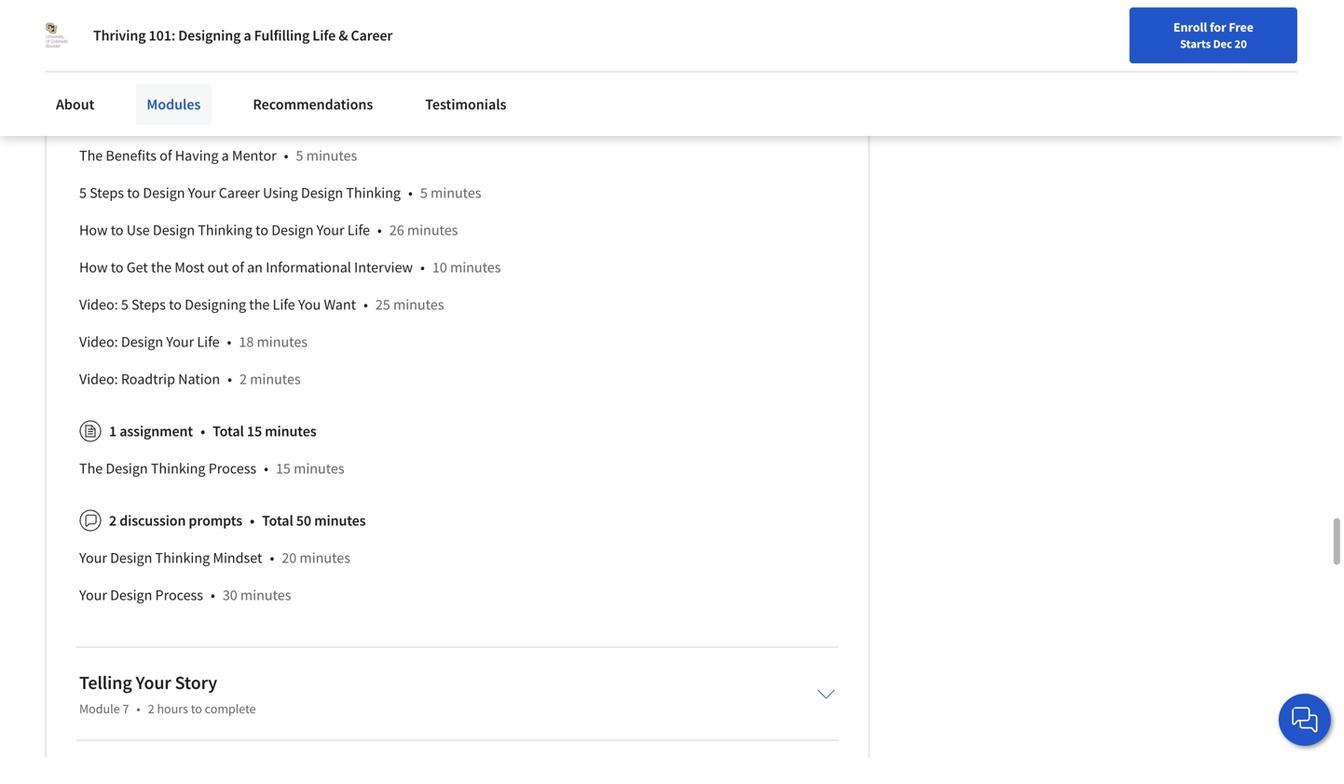 Task type: locate. For each thing, give the bounding box(es) containing it.
1 video: from the top
[[79, 296, 118, 314]]

0 vertical spatial steps
[[90, 184, 124, 202]]

• right mentor
[[284, 147, 289, 165]]

what
[[79, 72, 111, 91]]

the
[[151, 258, 172, 277], [249, 296, 270, 314]]

• left 18
[[227, 333, 232, 352]]

None search field
[[266, 12, 573, 49]]

• right prompts
[[250, 512, 255, 531]]

of left having
[[160, 147, 172, 165]]

thinking
[[355, 109, 409, 128], [346, 184, 401, 202], [198, 221, 253, 240], [151, 460, 206, 478], [155, 549, 210, 568]]

2 vertical spatial video:
[[79, 370, 118, 389]]

design
[[127, 72, 169, 91], [309, 109, 352, 128], [143, 184, 185, 202], [301, 184, 343, 202], [153, 221, 195, 240], [271, 221, 314, 240], [121, 333, 163, 352], [106, 460, 148, 478], [110, 549, 152, 568], [110, 587, 152, 605]]

how to use design thinking to design your life • 26 minutes
[[79, 221, 458, 240]]

life left &
[[313, 26, 336, 45]]

0 vertical spatial 15
[[247, 422, 262, 441]]

total up the design thinking process • 15 minutes
[[213, 422, 244, 441]]

the
[[79, 147, 103, 165], [79, 460, 103, 478]]

• right 101:
[[182, 35, 186, 53]]

0 horizontal spatial process
[[155, 587, 203, 605]]

2 how from the top
[[79, 258, 108, 277]]

an
[[247, 258, 263, 277]]

1 vertical spatial of
[[232, 258, 244, 277]]

to right hours
[[191, 701, 202, 718]]

career right &
[[351, 26, 393, 45]]

career down mentor
[[219, 184, 260, 202]]

1 horizontal spatial a
[[222, 147, 229, 165]]

20 inside hide info about module content region
[[282, 549, 297, 568]]

of left an
[[232, 258, 244, 277]]

2 vertical spatial total
[[262, 512, 293, 531]]

• left 10
[[420, 258, 425, 277]]

designing up thinking:
[[178, 26, 241, 45]]

• left 25
[[364, 296, 368, 314]]

1 horizontal spatial 15
[[276, 460, 291, 478]]

the design thinking process • 15 minutes
[[79, 460, 344, 478]]

1 vertical spatial video:
[[79, 333, 118, 352]]

steps down benefits
[[90, 184, 124, 202]]

to left use
[[111, 221, 124, 240]]

recommendations
[[253, 95, 373, 114]]

a
[[244, 26, 251, 45], [176, 109, 184, 128], [222, 147, 229, 165]]

designing
[[178, 26, 241, 45], [185, 296, 246, 314]]

2 vertical spatial 2
[[148, 701, 154, 718]]

menu item
[[1006, 19, 1126, 79]]

life right better
[[228, 109, 251, 128]]

2 left hours
[[148, 701, 154, 718]]

minutes up the comprehensive
[[254, 35, 305, 53]]

roadtrip
[[121, 370, 175, 389]]

50
[[296, 512, 311, 531]]

minutes right 30
[[240, 587, 291, 605]]

the for the benefits of having a mentor
[[79, 147, 103, 165]]

&
[[339, 26, 348, 45]]

1 vertical spatial process
[[155, 587, 203, 605]]

enroll for free starts dec 20
[[1174, 19, 1254, 51]]

steps down get
[[131, 296, 166, 314]]

• right 7
[[136, 701, 140, 718]]

2 horizontal spatial 2
[[240, 370, 247, 389]]

0 vertical spatial the
[[79, 147, 103, 165]]

minutes right 26
[[407, 221, 458, 240]]

to inside telling your story module 7 • 2 hours to complete
[[191, 701, 202, 718]]

your inside telling your story module 7 • 2 hours to complete
[[136, 672, 171, 695]]

nation
[[178, 370, 220, 389]]

1 vertical spatial 20
[[282, 549, 297, 568]]

to
[[125, 109, 138, 128], [127, 184, 140, 202], [111, 221, 124, 240], [256, 221, 268, 240], [111, 258, 124, 277], [169, 296, 182, 314], [191, 701, 202, 718]]

discussion
[[120, 512, 186, 531]]

telling
[[79, 672, 132, 695]]

•
[[182, 35, 186, 53], [458, 72, 463, 91], [284, 147, 289, 165], [408, 184, 413, 202], [377, 221, 382, 240], [420, 258, 425, 277], [364, 296, 368, 314], [227, 333, 232, 352], [228, 370, 232, 389], [200, 422, 205, 441], [264, 460, 268, 478], [250, 512, 255, 531], [270, 549, 274, 568], [211, 587, 215, 605], [136, 701, 140, 718]]

prompts
[[189, 512, 242, 531]]

15 down • total 15 minutes
[[276, 460, 291, 478]]

most
[[175, 258, 205, 277]]

informational
[[266, 258, 351, 277]]

1 vertical spatial career
[[219, 184, 260, 202]]

thinking:
[[172, 72, 231, 91]]

• down • total 15 minutes
[[264, 460, 268, 478]]

mindset
[[213, 549, 262, 568]]

21
[[470, 72, 485, 91]]

5 minutes
[[429, 109, 490, 128]]

5 steps to design your career using design thinking • 5 minutes
[[79, 184, 481, 202]]

the down an
[[249, 296, 270, 314]]

testimonials
[[425, 95, 507, 114]]

• total 15 minutes
[[200, 422, 316, 441]]

2 video: from the top
[[79, 333, 118, 352]]

video:
[[79, 296, 118, 314], [79, 333, 118, 352], [79, 370, 118, 389]]

0 vertical spatial of
[[160, 147, 172, 165]]

0 horizontal spatial 2
[[109, 512, 117, 531]]

• right mindset
[[270, 549, 274, 568]]

0 vertical spatial how
[[79, 221, 108, 240]]

0 vertical spatial 20
[[1235, 36, 1247, 51]]

the benefits of having a mentor • 5 minutes
[[79, 147, 357, 165]]

build
[[141, 109, 173, 128]]

minutes down • total 50 minutes
[[300, 549, 350, 568]]

how left use
[[79, 221, 108, 240]]

2 the from the top
[[79, 460, 103, 478]]

career
[[351, 26, 393, 45], [219, 184, 260, 202]]

1 horizontal spatial of
[[232, 258, 244, 277]]

0 horizontal spatial a
[[176, 109, 184, 128]]

the for the design thinking process
[[79, 460, 103, 478]]

a right build
[[176, 109, 184, 128]]

0 horizontal spatial 15
[[247, 422, 262, 441]]

thriving 101: designing a fulfilling life & career
[[93, 26, 393, 45]]

minutes down recommendations "link"
[[306, 147, 357, 165]]

minutes up • total 50 minutes
[[294, 460, 344, 478]]

to down most
[[169, 296, 182, 314]]

1 vertical spatial a
[[176, 109, 184, 128]]

thinking down assignment
[[151, 460, 206, 478]]

20 down free
[[1235, 36, 1247, 51]]

0 vertical spatial a
[[244, 26, 251, 45]]

1 vertical spatial 15
[[276, 460, 291, 478]]

life left you
[[273, 296, 295, 314]]

2 horizontal spatial a
[[244, 26, 251, 45]]

1 how from the top
[[79, 221, 108, 240]]

9 readings
[[109, 35, 174, 53]]

• total 50 minutes
[[250, 512, 366, 531]]

your design process • 30 minutes
[[79, 587, 291, 605]]

a right having
[[222, 147, 229, 165]]

• left 26
[[377, 221, 382, 240]]

1 horizontal spatial 20
[[1235, 36, 1247, 51]]

0 horizontal spatial steps
[[90, 184, 124, 202]]

20 for dec
[[1235, 36, 1247, 51]]

how for how to use design thinking to design your life
[[79, 221, 108, 240]]

designing down out
[[185, 296, 246, 314]]

0 vertical spatial career
[[351, 26, 393, 45]]

7
[[123, 701, 129, 718]]

process left 30
[[155, 587, 203, 605]]

3 video: from the top
[[79, 370, 118, 389]]

minutes right 21
[[488, 72, 539, 91]]

total for total 50 minutes
[[262, 512, 293, 531]]

0 horizontal spatial the
[[151, 258, 172, 277]]

0 horizontal spatial 20
[[282, 549, 297, 568]]

ways
[[90, 109, 122, 128]]

minutes
[[254, 35, 305, 53], [488, 72, 539, 91], [439, 109, 490, 128], [306, 147, 357, 165], [431, 184, 481, 202], [407, 221, 458, 240], [450, 258, 501, 277], [393, 296, 444, 314], [257, 333, 308, 352], [250, 370, 301, 389], [265, 422, 316, 441], [294, 460, 344, 478], [314, 512, 366, 531], [300, 549, 350, 568], [240, 587, 291, 605]]

10
[[432, 258, 447, 277]]

20 down 50
[[282, 549, 297, 568]]

1 vertical spatial total
[[213, 422, 244, 441]]

total left 117 on the left of the page
[[194, 35, 225, 53]]

20 inside enroll for free starts dec 20
[[1235, 36, 1247, 51]]

life
[[313, 26, 336, 45], [228, 109, 251, 128], [347, 221, 370, 240], [273, 296, 295, 314], [197, 333, 220, 352]]

of
[[160, 147, 172, 165], [232, 258, 244, 277]]

thinking down beginner's
[[355, 109, 409, 128]]

1 vertical spatial the
[[79, 460, 103, 478]]

minutes down 21
[[439, 109, 490, 128]]

video: for video: 5 steps to designing the life you want
[[79, 296, 118, 314]]

how
[[79, 221, 108, 240], [79, 258, 108, 277]]

how to get the most out of an informational interview • 10 minutes
[[79, 258, 501, 277]]

how left get
[[79, 258, 108, 277]]

minutes right 50
[[314, 512, 366, 531]]

• left 30
[[211, 587, 215, 605]]

0 vertical spatial total
[[194, 35, 225, 53]]

process down • total 15 minutes
[[209, 460, 256, 478]]

20 for •
[[282, 549, 297, 568]]

career inside hide info about module content region
[[219, 184, 260, 202]]

1 vertical spatial the
[[249, 296, 270, 314]]

2
[[240, 370, 247, 389], [109, 512, 117, 531], [148, 701, 154, 718]]

total left 50
[[262, 512, 293, 531]]

0 vertical spatial process
[[209, 460, 256, 478]]

0 horizontal spatial career
[[219, 184, 260, 202]]

want
[[324, 296, 356, 314]]

life left 26
[[347, 221, 370, 240]]

20
[[1235, 36, 1247, 51], [282, 549, 297, 568]]

1 vertical spatial designing
[[185, 296, 246, 314]]

benefits
[[106, 147, 157, 165]]

2 inside telling your story module 7 • 2 hours to complete
[[148, 701, 154, 718]]

1 the from the top
[[79, 147, 103, 165]]

the right get
[[151, 258, 172, 277]]

15 up the design thinking process • 15 minutes
[[247, 422, 262, 441]]

1 horizontal spatial steps
[[131, 296, 166, 314]]

steps
[[90, 184, 124, 202], [131, 296, 166, 314]]

2 vertical spatial a
[[222, 147, 229, 165]]

0 horizontal spatial of
[[160, 147, 172, 165]]

1 horizontal spatial career
[[351, 26, 393, 45]]

1 horizontal spatial 2
[[148, 701, 154, 718]]

modules
[[147, 95, 201, 114]]

26
[[389, 221, 404, 240]]

25
[[376, 296, 390, 314]]

2 down 18
[[240, 370, 247, 389]]

0 vertical spatial video:
[[79, 296, 118, 314]]

get
[[127, 258, 148, 277]]

2 left 'discussion'
[[109, 512, 117, 531]]

process
[[209, 460, 256, 478], [155, 587, 203, 605]]

1 vertical spatial how
[[79, 258, 108, 277]]

video: for video: design your life
[[79, 333, 118, 352]]

hours
[[157, 701, 188, 718]]

designing inside hide info about module content region
[[185, 296, 246, 314]]

readings
[[120, 35, 174, 53]]

a left the fulfilling at the left top of the page
[[244, 26, 251, 45]]

1 horizontal spatial process
[[209, 460, 256, 478]]



Task type: vqa. For each thing, say whether or not it's contained in the screenshot.
5 Ways to Build a Better Life Through Design Thinking
yes



Task type: describe. For each thing, give the bounding box(es) containing it.
thriving
[[93, 26, 146, 45]]

117
[[228, 35, 251, 53]]

thinking up 26
[[346, 184, 401, 202]]

9
[[109, 35, 117, 53]]

interview
[[354, 258, 413, 277]]

is
[[114, 72, 124, 91]]

you
[[298, 296, 321, 314]]

beginner's
[[345, 72, 411, 91]]

thinking up your design process • 30 minutes
[[155, 549, 210, 568]]

1 vertical spatial steps
[[131, 296, 166, 314]]

how for how to get the most out of an informational interview
[[79, 258, 108, 277]]

0 vertical spatial 2
[[240, 370, 247, 389]]

what is design thinking: a comprehensive beginner's guide • 21 minutes
[[79, 72, 539, 91]]

minutes right 18
[[257, 333, 308, 352]]

a for mentor
[[222, 147, 229, 165]]

18
[[239, 333, 254, 352]]

1 horizontal spatial the
[[249, 296, 270, 314]]

to down benefits
[[127, 184, 140, 202]]

out
[[207, 258, 229, 277]]

1 assignment
[[109, 422, 193, 441]]

using
[[263, 184, 298, 202]]

• left 21
[[458, 72, 463, 91]]

having
[[175, 147, 219, 165]]

a
[[234, 72, 242, 91]]

dec
[[1213, 36, 1232, 51]]

complete
[[205, 701, 256, 718]]

to right ways
[[125, 109, 138, 128]]

30
[[223, 587, 237, 605]]

modules link
[[136, 84, 212, 125]]

101:
[[149, 26, 175, 45]]

video: 5 steps to designing the life you want • 25 minutes
[[79, 296, 444, 314]]

through
[[253, 109, 306, 128]]

free
[[1229, 19, 1254, 35]]

total for total 117 minutes
[[194, 35, 225, 53]]

video: roadtrip nation • 2 minutes
[[79, 370, 301, 389]]

1
[[109, 422, 117, 441]]

• up the design thinking process • 15 minutes
[[200, 422, 205, 441]]

video: design your life • 18 minutes
[[79, 333, 308, 352]]

use
[[127, 221, 150, 240]]

about link
[[45, 84, 106, 125]]

2 discussion prompts
[[109, 512, 242, 531]]

fulfilling
[[254, 26, 310, 45]]

life left 18
[[197, 333, 220, 352]]

to left get
[[111, 258, 124, 277]]

to up an
[[256, 221, 268, 240]]

1 vertical spatial 2
[[109, 512, 117, 531]]

mentor
[[232, 147, 277, 165]]

5 ways to build a better life through design thinking
[[79, 109, 409, 128]]

hide info about module content region
[[79, 0, 836, 622]]

starts
[[1180, 36, 1211, 51]]

thinking up out
[[198, 221, 253, 240]]

0 vertical spatial designing
[[178, 26, 241, 45]]

0 vertical spatial the
[[151, 258, 172, 277]]

• inside telling your story module 7 • 2 hours to complete
[[136, 701, 140, 718]]

video: for video: roadtrip nation
[[79, 370, 118, 389]]

minutes right 10
[[450, 258, 501, 277]]

minutes right 25
[[393, 296, 444, 314]]

module
[[79, 701, 120, 718]]

minutes down 5 minutes
[[431, 184, 481, 202]]

recommendations link
[[242, 84, 384, 125]]

enroll
[[1174, 19, 1207, 35]]

• right nation
[[228, 370, 232, 389]]

about
[[56, 95, 95, 114]]

comprehensive
[[245, 72, 342, 91]]

your design thinking mindset • 20 minutes
[[79, 549, 350, 568]]

minutes up the design thinking process • 15 minutes
[[265, 422, 316, 441]]

assignment
[[120, 422, 193, 441]]

story
[[175, 672, 217, 695]]

testimonials link
[[414, 84, 518, 125]]

university of colorado boulder image
[[45, 22, 71, 48]]

telling your story module 7 • 2 hours to complete
[[79, 672, 256, 718]]

guide
[[414, 72, 451, 91]]

minutes down 18
[[250, 370, 301, 389]]

• total 117 minutes
[[182, 35, 305, 53]]

coursera image
[[22, 15, 141, 45]]

chat with us image
[[1290, 706, 1320, 735]]

better
[[187, 109, 225, 128]]

a for better
[[176, 109, 184, 128]]

for
[[1210, 19, 1226, 35]]

• up interview
[[408, 184, 413, 202]]

total for total 15 minutes
[[213, 422, 244, 441]]



